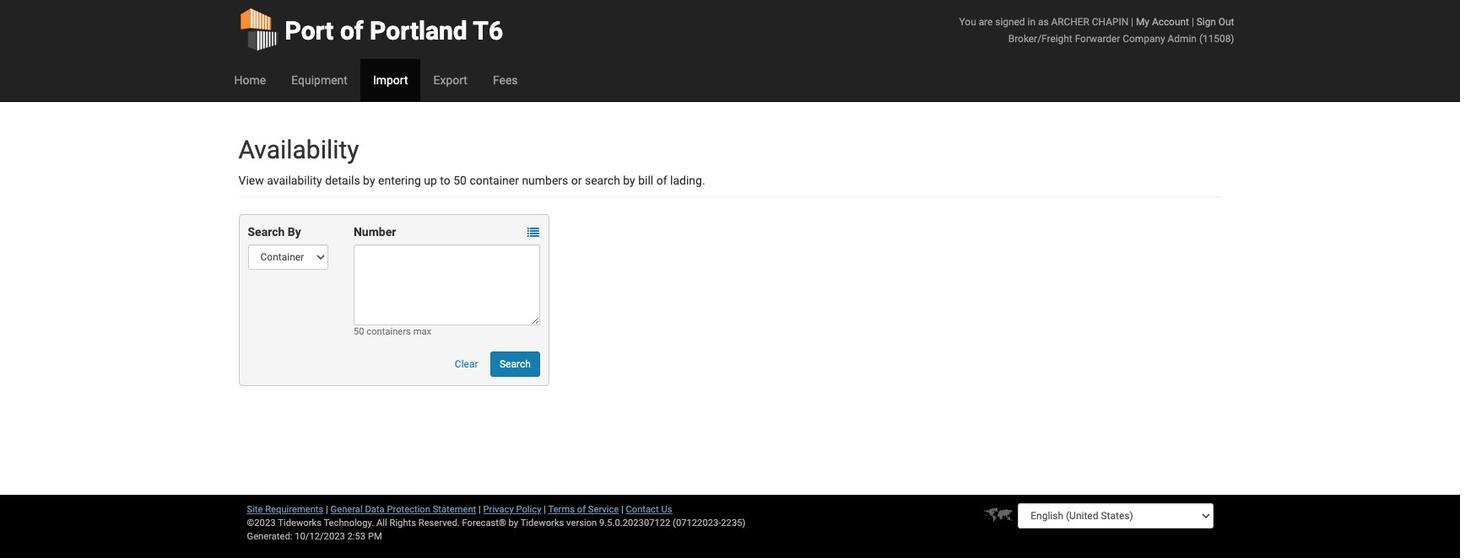 Task type: locate. For each thing, give the bounding box(es) containing it.
search for search by
[[248, 225, 285, 239]]

version
[[567, 518, 597, 529]]

availability
[[267, 174, 322, 187]]

equipment button
[[279, 59, 360, 101]]

1 horizontal spatial by
[[509, 518, 519, 529]]

forwarder
[[1075, 33, 1121, 45]]

site requirements link
[[247, 505, 324, 516]]

50
[[454, 174, 467, 187], [354, 327, 364, 338]]

port
[[285, 16, 334, 46]]

home button
[[222, 59, 279, 101]]

equipment
[[291, 73, 348, 87]]

by
[[363, 174, 375, 187], [623, 174, 636, 187], [509, 518, 519, 529]]

view
[[239, 174, 264, 187]]

by
[[288, 225, 301, 239]]

0 horizontal spatial search
[[248, 225, 285, 239]]

up
[[424, 174, 437, 187]]

rights
[[390, 518, 416, 529]]

2 vertical spatial of
[[577, 505, 586, 516]]

tideworks
[[521, 518, 564, 529]]

export
[[434, 73, 468, 87]]

2:53
[[347, 532, 366, 543]]

by down privacy policy link
[[509, 518, 519, 529]]

(07122023-
[[673, 518, 721, 529]]

of up version on the left of the page
[[577, 505, 586, 516]]

(11508)
[[1200, 33, 1235, 45]]

of right bill
[[657, 174, 668, 187]]

0 vertical spatial of
[[340, 16, 364, 46]]

of right the 'port' on the left top of page
[[340, 16, 364, 46]]

port of portland t6 link
[[239, 0, 503, 59]]

| left my
[[1131, 16, 1134, 28]]

|
[[1131, 16, 1134, 28], [1192, 16, 1195, 28], [326, 505, 328, 516], [479, 505, 481, 516], [544, 505, 546, 516], [621, 505, 624, 516]]

details
[[325, 174, 360, 187]]

are
[[979, 16, 993, 28]]

50 left the containers
[[354, 327, 364, 338]]

search
[[248, 225, 285, 239], [500, 359, 531, 371]]

10/12/2023
[[295, 532, 345, 543]]

privacy
[[483, 505, 514, 516]]

1 horizontal spatial of
[[577, 505, 586, 516]]

clear button
[[446, 352, 488, 377]]

by left bill
[[623, 174, 636, 187]]

container
[[470, 174, 519, 187]]

or
[[571, 174, 582, 187]]

export button
[[421, 59, 480, 101]]

company
[[1123, 33, 1166, 45]]

search left by
[[248, 225, 285, 239]]

0 horizontal spatial of
[[340, 16, 364, 46]]

terms of service link
[[548, 505, 619, 516]]

home
[[234, 73, 266, 87]]

of
[[340, 16, 364, 46], [657, 174, 668, 187], [577, 505, 586, 516]]

1 vertical spatial 50
[[354, 327, 364, 338]]

containers
[[367, 327, 411, 338]]

import button
[[360, 59, 421, 101]]

9.5.0.202307122
[[600, 518, 671, 529]]

search inside button
[[500, 359, 531, 371]]

1 horizontal spatial 50
[[454, 174, 467, 187]]

entering
[[378, 174, 421, 187]]

search for search
[[500, 359, 531, 371]]

1 vertical spatial search
[[500, 359, 531, 371]]

clear
[[455, 359, 478, 371]]

| left sign
[[1192, 16, 1195, 28]]

1 vertical spatial of
[[657, 174, 668, 187]]

contact
[[626, 505, 659, 516]]

max
[[413, 327, 432, 338]]

requirements
[[265, 505, 324, 516]]

my account link
[[1136, 16, 1190, 28]]

bill
[[638, 174, 654, 187]]

by right details
[[363, 174, 375, 187]]

out
[[1219, 16, 1235, 28]]

| up 9.5.0.202307122
[[621, 505, 624, 516]]

50 right to
[[454, 174, 467, 187]]

1 horizontal spatial search
[[500, 359, 531, 371]]

generated:
[[247, 532, 293, 543]]

site requirements | general data protection statement | privacy policy | terms of service | contact us ©2023 tideworks technology. all rights reserved. forecast® by tideworks version 9.5.0.202307122 (07122023-2235) generated: 10/12/2023 2:53 pm
[[247, 505, 746, 543]]

of inside site requirements | general data protection statement | privacy policy | terms of service | contact us ©2023 tideworks technology. all rights reserved. forecast® by tideworks version 9.5.0.202307122 (07122023-2235) generated: 10/12/2023 2:53 pm
[[577, 505, 586, 516]]

sign
[[1197, 16, 1217, 28]]

numbers
[[522, 174, 569, 187]]

search
[[585, 174, 620, 187]]

2235)
[[721, 518, 746, 529]]

0 vertical spatial search
[[248, 225, 285, 239]]

search right the clear
[[500, 359, 531, 371]]

signed
[[996, 16, 1026, 28]]



Task type: vqa. For each thing, say whether or not it's contained in the screenshot.
the 'My Profile'
no



Task type: describe. For each thing, give the bounding box(es) containing it.
©2023 tideworks
[[247, 518, 322, 529]]

search by
[[248, 225, 301, 239]]

site
[[247, 505, 263, 516]]

you are signed in as archer chapin | my account | sign out broker/freight forwarder company admin (11508)
[[960, 16, 1235, 45]]

broker/freight
[[1009, 33, 1073, 45]]

| up tideworks
[[544, 505, 546, 516]]

archer
[[1052, 16, 1090, 28]]

policy
[[516, 505, 542, 516]]

terms
[[548, 505, 575, 516]]

fees button
[[480, 59, 531, 101]]

all
[[377, 518, 387, 529]]

general
[[331, 505, 363, 516]]

statement
[[433, 505, 476, 516]]

| up forecast®
[[479, 505, 481, 516]]

| left general
[[326, 505, 328, 516]]

my
[[1136, 16, 1150, 28]]

show list image
[[528, 227, 539, 239]]

t6
[[473, 16, 503, 46]]

account
[[1152, 16, 1190, 28]]

general data protection statement link
[[331, 505, 476, 516]]

data
[[365, 505, 385, 516]]

admin
[[1168, 33, 1197, 45]]

contact us link
[[626, 505, 672, 516]]

50 containers max
[[354, 327, 432, 338]]

view availability details by entering up to 50 container numbers or search by bill of lading.
[[239, 174, 706, 187]]

by inside site requirements | general data protection statement | privacy policy | terms of service | contact us ©2023 tideworks technology. all rights reserved. forecast® by tideworks version 9.5.0.202307122 (07122023-2235) generated: 10/12/2023 2:53 pm
[[509, 518, 519, 529]]

us
[[661, 505, 672, 516]]

pm
[[368, 532, 382, 543]]

Number text field
[[354, 245, 540, 326]]

sign out link
[[1197, 16, 1235, 28]]

import
[[373, 73, 408, 87]]

0 horizontal spatial 50
[[354, 327, 364, 338]]

protection
[[387, 505, 431, 516]]

0 horizontal spatial by
[[363, 174, 375, 187]]

port of portland t6
[[285, 16, 503, 46]]

2 horizontal spatial by
[[623, 174, 636, 187]]

fees
[[493, 73, 518, 87]]

number
[[354, 225, 396, 239]]

lading.
[[670, 174, 706, 187]]

technology.
[[324, 518, 374, 529]]

reserved.
[[419, 518, 460, 529]]

privacy policy link
[[483, 505, 542, 516]]

in
[[1028, 16, 1036, 28]]

chapin
[[1092, 16, 1129, 28]]

service
[[588, 505, 619, 516]]

availability
[[239, 135, 359, 165]]

2 horizontal spatial of
[[657, 174, 668, 187]]

search button
[[491, 352, 540, 377]]

portland
[[370, 16, 468, 46]]

you
[[960, 16, 977, 28]]

0 vertical spatial 50
[[454, 174, 467, 187]]

forecast®
[[462, 518, 506, 529]]

to
[[440, 174, 451, 187]]

as
[[1038, 16, 1049, 28]]



